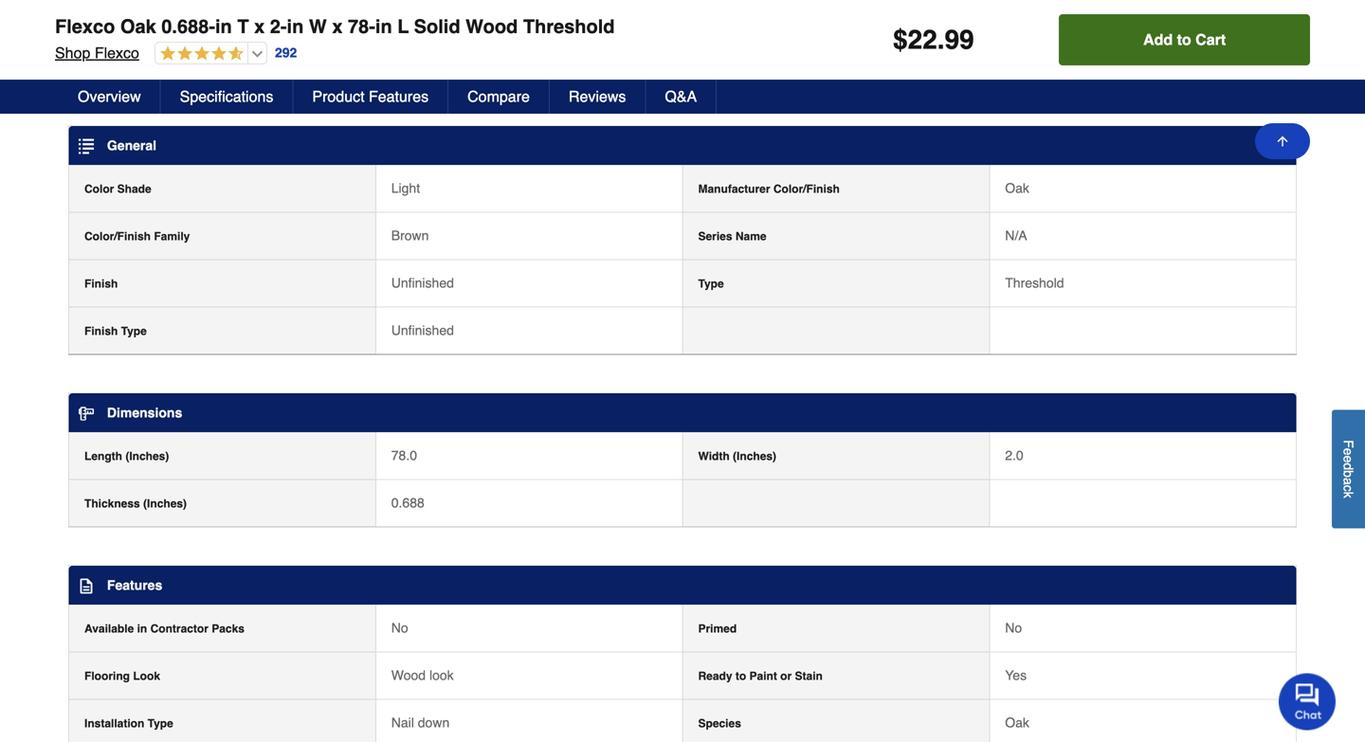 Task type: describe. For each thing, give the bounding box(es) containing it.
f e e d b a c k
[[1341, 440, 1356, 498]]

f
[[1341, 440, 1356, 448]]

length
[[84, 450, 122, 463]]

length (inches)
[[84, 450, 169, 463]]

thickness
[[84, 497, 140, 510]]

notes image
[[79, 579, 94, 594]]

chat invite button image
[[1279, 673, 1337, 731]]

1 vertical spatial wood
[[391, 668, 426, 683]]

flooring look
[[84, 670, 160, 683]]

0.688
[[391, 495, 425, 510]]

n/a
[[1005, 228, 1027, 243]]

292
[[275, 45, 297, 60]]

product features
[[312, 88, 429, 105]]

solid
[[414, 16, 460, 37]]

name
[[736, 230, 767, 243]]

nail down
[[391, 715, 450, 730]]

to for add
[[1177, 31, 1191, 48]]

99
[[945, 25, 974, 55]]

species
[[698, 717, 741, 730]]

specifications down shop flexco
[[70, 63, 224, 89]]

cart
[[1196, 31, 1226, 48]]

22
[[908, 25, 937, 55]]

look
[[429, 668, 454, 683]]

paint
[[749, 670, 777, 683]]

2.0
[[1005, 448, 1024, 463]]

chevron up image
[[1276, 67, 1295, 86]]

overview button
[[59, 80, 161, 114]]

brown
[[391, 228, 429, 243]]

$
[[893, 25, 908, 55]]

look
[[133, 670, 160, 683]]

b
[[1341, 470, 1356, 478]]

wood look
[[391, 668, 454, 683]]

reviews
[[569, 88, 626, 105]]

color/finish family
[[84, 230, 190, 243]]

list view image
[[79, 139, 94, 154]]

color
[[84, 182, 114, 196]]

flooring
[[84, 670, 130, 683]]

1 vertical spatial flexco
[[95, 44, 139, 62]]

series name
[[698, 230, 767, 243]]

light
[[391, 180, 420, 196]]

available in contractor packs
[[84, 622, 245, 636]]

q&a button
[[646, 80, 717, 114]]

in right available
[[137, 622, 147, 636]]

reviews button
[[550, 80, 646, 114]]

0 vertical spatial oak
[[120, 16, 156, 37]]

0.688-
[[161, 16, 215, 37]]

yes
[[1005, 668, 1027, 683]]

d
[[1341, 463, 1356, 470]]

in left t
[[215, 16, 232, 37]]

finish type
[[84, 325, 147, 338]]

0 vertical spatial color/finish
[[774, 182, 840, 196]]

thickness (inches)
[[84, 497, 187, 510]]

1 x from the left
[[254, 16, 265, 37]]

shop
[[55, 44, 90, 62]]

dimensions
[[107, 405, 182, 420]]

finish for finish type
[[84, 325, 118, 338]]

flexco oak 0.688-in t x 2-in w x 78-in l solid wood threshold
[[55, 16, 615, 37]]

type for unfinished
[[121, 325, 147, 338]]

contractor
[[150, 622, 209, 636]]

installation type
[[84, 717, 173, 730]]

(inches) for 78.0
[[125, 450, 169, 463]]

add to cart
[[1143, 31, 1226, 48]]



Task type: locate. For each thing, give the bounding box(es) containing it.
wood left "look"
[[391, 668, 426, 683]]

features right product
[[369, 88, 429, 105]]

shop flexco
[[55, 44, 139, 62]]

stain
[[795, 670, 823, 683]]

2 x from the left
[[332, 16, 343, 37]]

manufacturer
[[698, 182, 770, 196]]

type
[[698, 277, 724, 290], [121, 325, 147, 338], [148, 717, 173, 730]]

$ 22 . 99
[[893, 25, 974, 55]]

e up b
[[1341, 456, 1356, 463]]

arrow up image
[[1275, 134, 1290, 149]]

finish
[[84, 277, 118, 290], [84, 325, 118, 338]]

shade
[[117, 182, 151, 196]]

0 horizontal spatial color/finish
[[84, 230, 151, 243]]

primed
[[698, 622, 737, 636]]

78.0
[[391, 448, 417, 463]]

dimensions image
[[79, 406, 94, 422]]

0 horizontal spatial to
[[736, 670, 746, 683]]

1 horizontal spatial type
[[148, 717, 173, 730]]

(inches)
[[125, 450, 169, 463], [733, 450, 777, 463], [143, 497, 187, 510]]

1 finish from the top
[[84, 277, 118, 290]]

1 vertical spatial threshold
[[1005, 275, 1064, 290]]

1 horizontal spatial features
[[369, 88, 429, 105]]

x
[[254, 16, 265, 37], [332, 16, 343, 37]]

oak down the yes
[[1005, 715, 1030, 730]]

e up d
[[1341, 448, 1356, 456]]

in
[[215, 16, 232, 37], [287, 16, 304, 37], [375, 16, 392, 37], [137, 622, 147, 636]]

0 horizontal spatial features
[[107, 578, 162, 593]]

0 vertical spatial wood
[[466, 16, 518, 37]]

1 e from the top
[[1341, 448, 1356, 456]]

0 vertical spatial threshold
[[523, 16, 615, 37]]

product
[[312, 88, 365, 105]]

78-
[[348, 16, 375, 37]]

compare
[[468, 88, 530, 105]]

1 no from the left
[[391, 620, 408, 636]]

no up wood look
[[391, 620, 408, 636]]

1 vertical spatial color/finish
[[84, 230, 151, 243]]

1 vertical spatial unfinished
[[391, 323, 454, 338]]

in left l on the left top of page
[[375, 16, 392, 37]]

1 vertical spatial to
[[736, 670, 746, 683]]

threshold
[[523, 16, 615, 37], [1005, 275, 1064, 290]]

q&a
[[665, 88, 697, 105]]

1 vertical spatial oak
[[1005, 180, 1030, 196]]

threshold down n/a
[[1005, 275, 1064, 290]]

type for nail down
[[148, 717, 173, 730]]

type down series
[[698, 277, 724, 290]]

general
[[107, 138, 156, 153]]

to for ready
[[736, 670, 746, 683]]

2 horizontal spatial type
[[698, 277, 724, 290]]

available
[[84, 622, 134, 636]]

color/finish right "manufacturer"
[[774, 182, 840, 196]]

1 vertical spatial finish
[[84, 325, 118, 338]]

unfinished for finish
[[391, 275, 454, 290]]

x right w
[[332, 16, 343, 37]]

series
[[698, 230, 732, 243]]

unfinished for finish type
[[391, 323, 454, 338]]

width (inches)
[[698, 450, 777, 463]]

to right add
[[1177, 31, 1191, 48]]

0 vertical spatial type
[[698, 277, 724, 290]]

2 e from the top
[[1341, 456, 1356, 463]]

nail
[[391, 715, 414, 730]]

add to cart button
[[1059, 14, 1310, 65]]

installation
[[84, 717, 144, 730]]

product features button
[[293, 80, 449, 114]]

0 horizontal spatial no
[[391, 620, 408, 636]]

1 vertical spatial features
[[107, 578, 162, 593]]

0 horizontal spatial x
[[254, 16, 265, 37]]

specifications button
[[49, 47, 1316, 106], [161, 80, 293, 114]]

2 unfinished from the top
[[391, 323, 454, 338]]

(inches) for 0.688
[[143, 497, 187, 510]]

c
[[1341, 485, 1356, 492]]

add
[[1143, 31, 1173, 48]]

1 horizontal spatial wood
[[466, 16, 518, 37]]

type up dimensions
[[121, 325, 147, 338]]

features inside button
[[369, 88, 429, 105]]

features right notes icon
[[107, 578, 162, 593]]

l
[[397, 16, 409, 37]]

f e e d b a c k button
[[1332, 410, 1365, 528]]

x right t
[[254, 16, 265, 37]]

manufacturer color/finish
[[698, 182, 840, 196]]

finish up dimensions image on the left bottom of page
[[84, 325, 118, 338]]

e
[[1341, 448, 1356, 456], [1341, 456, 1356, 463]]

0 vertical spatial flexco
[[55, 16, 115, 37]]

1 vertical spatial type
[[121, 325, 147, 338]]

oak for nail down
[[1005, 715, 1030, 730]]

color/finish down color shade
[[84, 230, 151, 243]]

0 horizontal spatial wood
[[391, 668, 426, 683]]

1 horizontal spatial no
[[1005, 620, 1022, 636]]

2 vertical spatial type
[[148, 717, 173, 730]]

no up the yes
[[1005, 620, 1022, 636]]

(inches) down dimensions
[[125, 450, 169, 463]]

a
[[1341, 478, 1356, 485]]

2 no from the left
[[1005, 620, 1022, 636]]

t
[[237, 16, 249, 37]]

oak
[[120, 16, 156, 37], [1005, 180, 1030, 196], [1005, 715, 1030, 730]]

to
[[1177, 31, 1191, 48], [736, 670, 746, 683]]

2-
[[270, 16, 287, 37]]

flexco up shop flexco
[[55, 16, 115, 37]]

2 vertical spatial oak
[[1005, 715, 1030, 730]]

0 vertical spatial finish
[[84, 277, 118, 290]]

width
[[698, 450, 730, 463]]

0 vertical spatial to
[[1177, 31, 1191, 48]]

1 horizontal spatial x
[[332, 16, 343, 37]]

type right installation
[[148, 717, 173, 730]]

1 unfinished from the top
[[391, 275, 454, 290]]

in left w
[[287, 16, 304, 37]]

or
[[780, 670, 792, 683]]

to inside button
[[1177, 31, 1191, 48]]

k
[[1341, 492, 1356, 498]]

flexco right shop
[[95, 44, 139, 62]]

wood right the solid
[[466, 16, 518, 37]]

ready to paint or stain
[[698, 670, 823, 683]]

w
[[309, 16, 327, 37]]

finish up finish type at the left of page
[[84, 277, 118, 290]]

1 horizontal spatial to
[[1177, 31, 1191, 48]]

ready
[[698, 670, 732, 683]]

color shade
[[84, 182, 151, 196]]

wood
[[466, 16, 518, 37], [391, 668, 426, 683]]

color/finish
[[774, 182, 840, 196], [84, 230, 151, 243]]

features
[[369, 88, 429, 105], [107, 578, 162, 593]]

1 horizontal spatial threshold
[[1005, 275, 1064, 290]]

flexco
[[55, 16, 115, 37], [95, 44, 139, 62]]

overview
[[78, 88, 141, 105]]

finish for finish
[[84, 277, 118, 290]]

no
[[391, 620, 408, 636], [1005, 620, 1022, 636]]

unfinished
[[391, 275, 454, 290], [391, 323, 454, 338]]

down
[[418, 715, 450, 730]]

0 horizontal spatial threshold
[[523, 16, 615, 37]]

(inches) right thickness
[[143, 497, 187, 510]]

(inches) right width
[[733, 450, 777, 463]]

threshold up reviews
[[523, 16, 615, 37]]

to left paint
[[736, 670, 746, 683]]

0 vertical spatial features
[[369, 88, 429, 105]]

specifications down 4.6 stars image
[[180, 88, 273, 105]]

1 horizontal spatial color/finish
[[774, 182, 840, 196]]

0 horizontal spatial type
[[121, 325, 147, 338]]

packs
[[212, 622, 245, 636]]

family
[[154, 230, 190, 243]]

0 vertical spatial unfinished
[[391, 275, 454, 290]]

compare button
[[449, 80, 550, 114]]

oak up n/a
[[1005, 180, 1030, 196]]

oak up shop flexco
[[120, 16, 156, 37]]

2 finish from the top
[[84, 325, 118, 338]]

.
[[937, 25, 945, 55]]

4.6 stars image
[[155, 46, 244, 63]]

oak for light
[[1005, 180, 1030, 196]]



Task type: vqa. For each thing, say whether or not it's contained in the screenshot.


